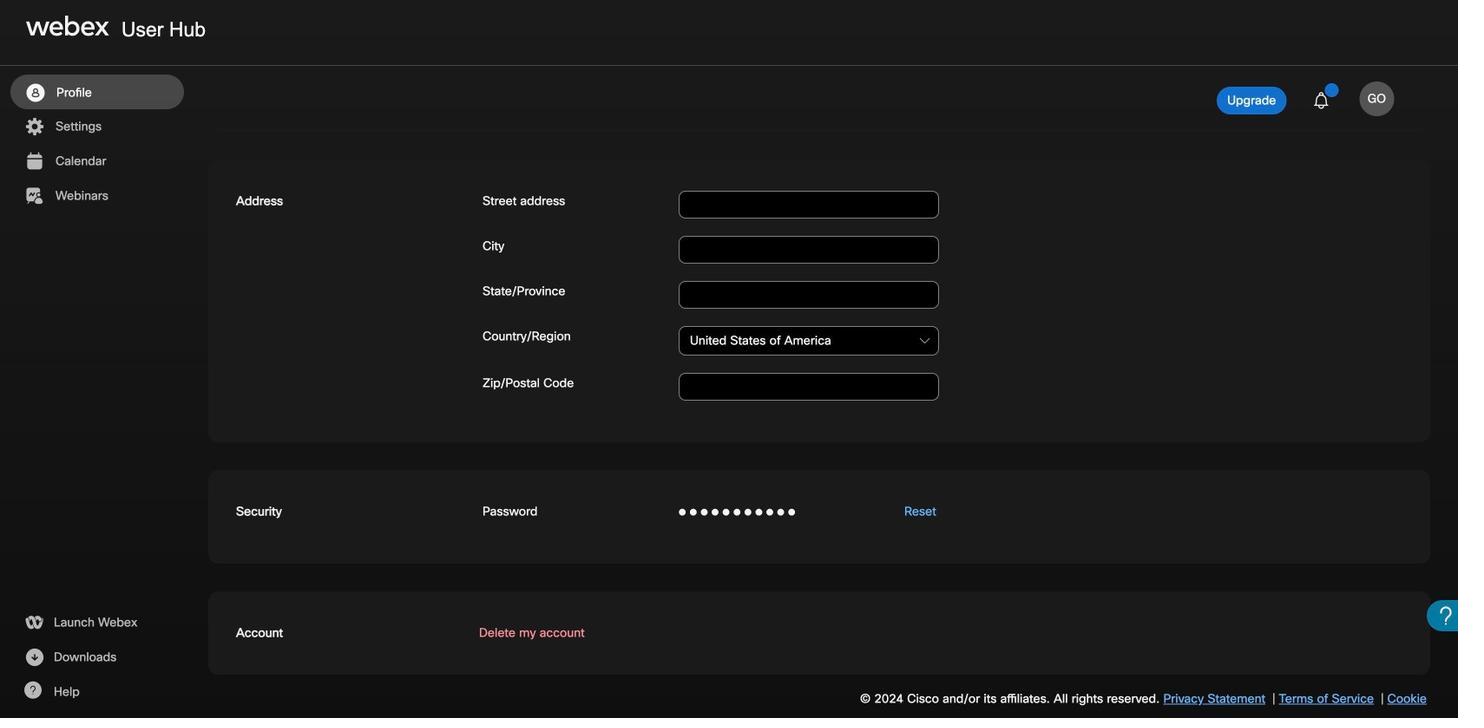 Task type: describe. For each thing, give the bounding box(es) containing it.
mds webex helix filled image
[[23, 613, 45, 634]]

mds settings_filled image
[[23, 116, 45, 137]]

cisco webex image
[[26, 16, 109, 36]]

mds webinar_filled image
[[23, 186, 45, 207]]



Task type: vqa. For each thing, say whether or not it's contained in the screenshot.
mds edit_bold "image"
no



Task type: locate. For each thing, give the bounding box(es) containing it.
mds content download_filled image
[[23, 648, 45, 668]]

mds meetings_filled image
[[23, 151, 45, 172]]

None text field
[[679, 236, 939, 264], [679, 326, 939, 356], [679, 373, 939, 401], [679, 236, 939, 264], [679, 326, 939, 356], [679, 373, 939, 401]]

None text field
[[679, 191, 939, 219], [679, 281, 939, 309], [679, 191, 939, 219], [679, 281, 939, 309]]

ng help active image
[[23, 682, 42, 700]]

mds people circle_filled image
[[24, 82, 46, 103]]



